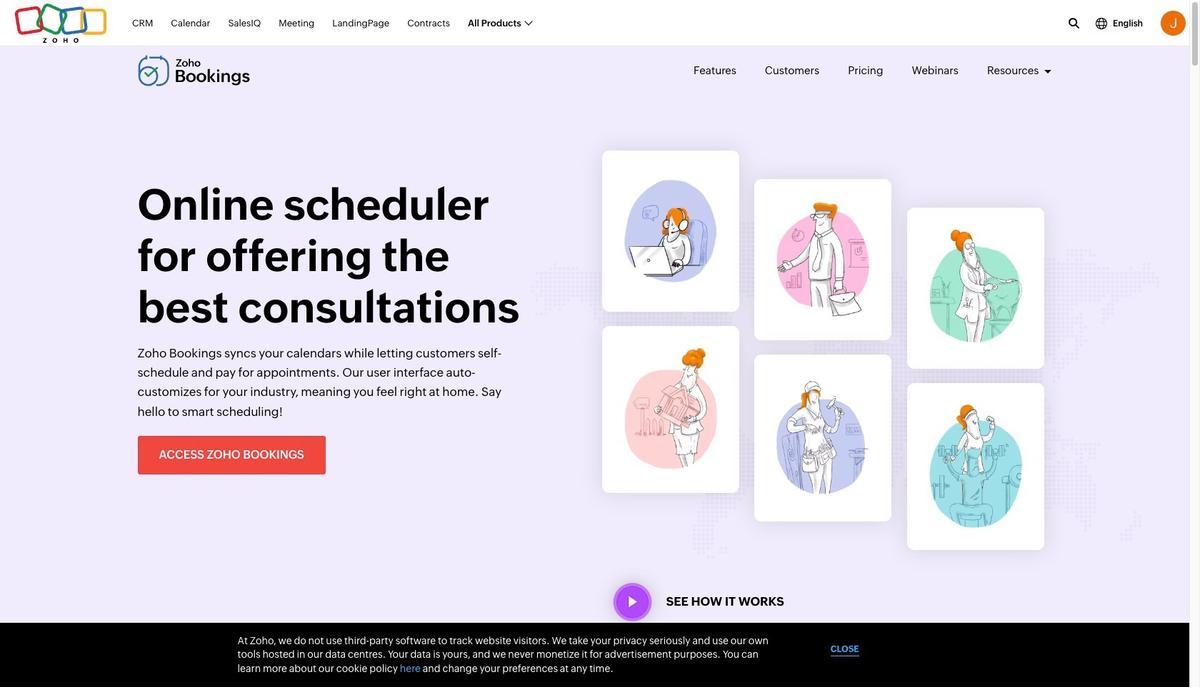 Task type: locate. For each thing, give the bounding box(es) containing it.
zoho bookings logo image
[[138, 55, 251, 86]]

online scheduler for offering the best consultations image
[[614, 166, 728, 297], [766, 188, 880, 331], [918, 216, 1033, 361], [614, 335, 728, 485], [766, 367, 880, 510], [918, 391, 1033, 543]]



Task type: describe. For each thing, give the bounding box(es) containing it.
jeremy miller image
[[1161, 11, 1186, 36]]



Task type: vqa. For each thing, say whether or not it's contained in the screenshot.
the features
no



